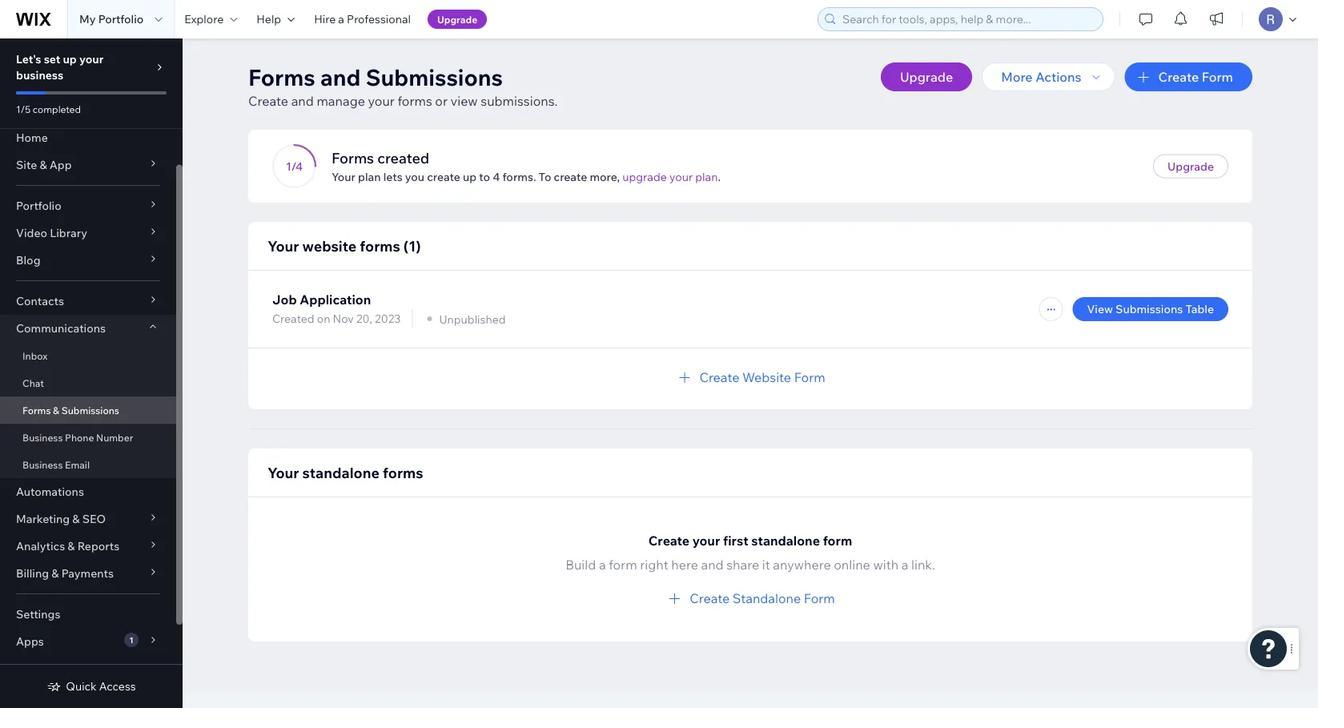 Task type: describe. For each thing, give the bounding box(es) containing it.
phone
[[65, 431, 94, 443]]

create for create website form
[[700, 369, 740, 385]]

to
[[539, 170, 552, 184]]

2 vertical spatial upgrade button
[[1154, 154, 1229, 178]]

upgrade for the bottommost the upgrade button
[[1168, 159, 1215, 173]]

upgrade
[[623, 170, 667, 184]]

1/5 completed
[[16, 103, 81, 115]]

payments
[[61, 566, 114, 580]]

forms & submissions link
[[0, 397, 176, 424]]

1 horizontal spatial a
[[599, 557, 606, 573]]

marketing & seo
[[16, 512, 106, 526]]

Search for tools, apps, help & more... field
[[838, 8, 1098, 30]]

contacts
[[16, 294, 64, 308]]

build
[[566, 557, 596, 573]]

hire
[[314, 12, 336, 26]]

forms inside forms and submissions create and manage your forms or view submissions.
[[398, 93, 432, 109]]

seo
[[82, 512, 106, 526]]

upgrade for the middle the upgrade button
[[901, 69, 954, 85]]

business email link
[[0, 451, 176, 478]]

on
[[317, 312, 330, 326]]

online
[[834, 557, 871, 573]]

created
[[377, 149, 430, 167]]

job
[[272, 292, 297, 308]]

billing
[[16, 566, 49, 580]]

created on nov 20, 2023
[[272, 312, 401, 326]]

communications
[[16, 321, 106, 335]]

your standalone forms
[[268, 463, 423, 482]]

let's set up your business
[[16, 52, 104, 82]]

home
[[16, 131, 48, 145]]

your inside let's set up your business
[[79, 52, 104, 66]]

(1)
[[404, 237, 421, 255]]

my portfolio
[[79, 12, 144, 26]]

first
[[723, 533, 749, 549]]

quick access
[[66, 679, 136, 693]]

forms inside "link"
[[22, 404, 51, 416]]

inbox link
[[0, 342, 176, 369]]

analytics & reports button
[[0, 533, 176, 560]]

view
[[451, 93, 478, 109]]

billing & payments
[[16, 566, 114, 580]]

create website form button
[[676, 368, 826, 387]]

here
[[672, 557, 699, 573]]

create inside create your first standalone form build a form right here and share it anywhere online with a link.
[[649, 533, 690, 549]]

view submissions table
[[1088, 302, 1215, 316]]

access
[[99, 679, 136, 693]]

inbox
[[22, 350, 48, 362]]

nov
[[333, 312, 354, 326]]

job application
[[272, 292, 371, 308]]

business
[[16, 68, 63, 82]]

0 horizontal spatial a
[[338, 12, 344, 26]]

4
[[493, 170, 500, 184]]

cms
[[16, 662, 42, 676]]

0 horizontal spatial and
[[291, 93, 314, 109]]

communications button
[[0, 315, 176, 342]]

0 horizontal spatial standalone
[[302, 463, 380, 482]]

business phone number link
[[0, 424, 176, 451]]

email
[[65, 459, 90, 471]]

hire a professional link
[[305, 0, 421, 38]]

more,
[[590, 170, 620, 184]]

number
[[96, 431, 133, 443]]

& for analytics
[[68, 539, 75, 553]]

video library
[[16, 226, 87, 240]]

explore
[[185, 12, 224, 26]]

create inside forms and submissions create and manage your forms or view submissions.
[[248, 93, 288, 109]]

& for site
[[40, 158, 47, 172]]

home link
[[0, 124, 176, 151]]

app
[[49, 158, 72, 172]]

with
[[874, 557, 899, 573]]

analytics & reports
[[16, 539, 120, 553]]

your inside forms and submissions create and manage your forms or view submissions.
[[368, 93, 395, 109]]

more
[[1002, 69, 1033, 85]]

or
[[435, 93, 448, 109]]

view submissions table button
[[1073, 297, 1229, 321]]

actions
[[1036, 69, 1082, 85]]

.
[[718, 170, 721, 184]]

manage
[[317, 93, 365, 109]]

billing & payments button
[[0, 560, 176, 587]]

submissions for &
[[61, 404, 119, 416]]

video
[[16, 226, 47, 240]]

1 horizontal spatial and
[[320, 63, 361, 91]]

set
[[44, 52, 60, 66]]

marketing
[[16, 512, 70, 526]]

table
[[1186, 302, 1215, 316]]

contacts button
[[0, 288, 176, 315]]

create website form
[[700, 369, 826, 385]]

blog button
[[0, 247, 176, 274]]

link.
[[912, 557, 936, 573]]

settings link
[[0, 601, 176, 628]]

created
[[272, 312, 315, 326]]

anywhere
[[773, 557, 831, 573]]

forms & submissions
[[22, 404, 119, 416]]

1 create from the left
[[427, 170, 461, 184]]

0 vertical spatial form
[[1202, 69, 1234, 85]]

chat link
[[0, 369, 176, 397]]



Task type: vqa. For each thing, say whether or not it's contained in the screenshot.
the Site
yes



Task type: locate. For each thing, give the bounding box(es) containing it.
plan right upgrade
[[696, 170, 718, 184]]

plan
[[358, 170, 381, 184], [696, 170, 718, 184]]

2 create from the left
[[554, 170, 588, 184]]

1 vertical spatial submissions
[[1116, 302, 1184, 316]]

and inside create your first standalone form build a form right here and share it anywhere online with a link.
[[701, 557, 724, 573]]

forms down chat
[[22, 404, 51, 416]]

&
[[40, 158, 47, 172], [53, 404, 59, 416], [72, 512, 80, 526], [68, 539, 75, 553], [51, 566, 59, 580]]

plan left lets
[[358, 170, 381, 184]]

view
[[1088, 302, 1114, 316]]

0 vertical spatial forms
[[398, 93, 432, 109]]

forms
[[398, 93, 432, 109], [360, 237, 400, 255], [383, 463, 423, 482]]

your for website
[[268, 237, 299, 255]]

1 vertical spatial business
[[22, 459, 63, 471]]

2 horizontal spatial upgrade
[[1168, 159, 1215, 173]]

your inside forms created your plan lets you create up to 4 forms. to create more, upgrade your plan .
[[332, 170, 356, 184]]

a
[[338, 12, 344, 26], [599, 557, 606, 573], [902, 557, 909, 573]]

1 vertical spatial forms
[[332, 149, 374, 167]]

portfolio button
[[0, 192, 176, 220]]

submissions up or
[[366, 63, 503, 91]]

a right build
[[599, 557, 606, 573]]

1 horizontal spatial standalone
[[752, 533, 820, 549]]

form left right
[[609, 557, 637, 573]]

& left reports
[[68, 539, 75, 553]]

2 horizontal spatial a
[[902, 557, 909, 573]]

1 vertical spatial forms
[[360, 237, 400, 255]]

2 plan from the left
[[696, 170, 718, 184]]

upgrade button
[[428, 10, 487, 29], [881, 62, 973, 91], [1154, 154, 1229, 178]]

0 vertical spatial standalone
[[302, 463, 380, 482]]

& right the billing on the bottom left
[[51, 566, 59, 580]]

website
[[743, 369, 792, 385]]

up
[[63, 52, 77, 66], [463, 170, 477, 184]]

business up the automations on the bottom
[[22, 459, 63, 471]]

business phone number
[[22, 431, 133, 443]]

more actions button
[[982, 62, 1116, 91]]

0 horizontal spatial create
[[427, 170, 461, 184]]

1 vertical spatial standalone
[[752, 533, 820, 549]]

your inside forms created your plan lets you create up to 4 forms. to create more, upgrade your plan .
[[670, 170, 693, 184]]

your inside create your first standalone form build a form right here and share it anywhere online with a link.
[[693, 533, 721, 549]]

your website forms (1)
[[268, 237, 421, 255]]

1 vertical spatial upgrade button
[[881, 62, 973, 91]]

create your first standalone form build a form right here and share it anywhere online with a link.
[[566, 533, 936, 573]]

2023
[[375, 312, 401, 326]]

1 horizontal spatial submissions
[[366, 63, 503, 91]]

quick access button
[[47, 679, 136, 694]]

1/5
[[16, 103, 31, 115]]

1 horizontal spatial upgrade button
[[881, 62, 973, 91]]

forms left created
[[332, 149, 374, 167]]

create for create standalone form
[[690, 590, 730, 607]]

0 horizontal spatial submissions
[[61, 404, 119, 416]]

0 vertical spatial upgrade
[[437, 13, 478, 25]]

& inside dropdown button
[[40, 158, 47, 172]]

0 vertical spatial submissions
[[366, 63, 503, 91]]

1 vertical spatial upgrade
[[901, 69, 954, 85]]

quick
[[66, 679, 97, 693]]

2 vertical spatial your
[[268, 463, 299, 482]]

1
[[129, 635, 133, 645]]

form up the online
[[823, 533, 853, 549]]

form inside button
[[795, 369, 826, 385]]

0 horizontal spatial form
[[609, 557, 637, 573]]

0 vertical spatial business
[[22, 431, 63, 443]]

your left first
[[693, 533, 721, 549]]

and right here
[[701, 557, 724, 573]]

application
[[300, 292, 371, 308]]

let's
[[16, 52, 41, 66]]

reports
[[77, 539, 120, 553]]

and left manage
[[291, 93, 314, 109]]

2 vertical spatial submissions
[[61, 404, 119, 416]]

portfolio up video
[[16, 199, 61, 213]]

forms for your website forms (1)
[[360, 237, 400, 255]]

0 horizontal spatial portfolio
[[16, 199, 61, 213]]

automations
[[16, 485, 84, 499]]

upgrade for the topmost the upgrade button
[[437, 13, 478, 25]]

forms and submissions create and manage your forms or view submissions.
[[248, 63, 558, 109]]

create inside button
[[700, 369, 740, 385]]

forms for forms created
[[332, 149, 374, 167]]

1 horizontal spatial create
[[554, 170, 588, 184]]

your right manage
[[368, 93, 395, 109]]

1 vertical spatial form
[[609, 557, 637, 573]]

create form
[[1159, 69, 1234, 85]]

form for your website forms (1)
[[795, 369, 826, 385]]

you
[[405, 170, 425, 184]]

& left seo
[[72, 512, 80, 526]]

portfolio inside dropdown button
[[16, 199, 61, 213]]

0 vertical spatial forms
[[248, 63, 315, 91]]

apps
[[16, 635, 44, 649]]

create for create form
[[1159, 69, 1200, 85]]

create standalone form button
[[666, 589, 835, 608]]

1 vertical spatial your
[[268, 237, 299, 255]]

2 vertical spatial forms
[[22, 404, 51, 416]]

analytics
[[16, 539, 65, 553]]

forms created your plan lets you create up to 4 forms. to create more, upgrade your plan .
[[332, 149, 721, 184]]

create right to
[[554, 170, 588, 184]]

business for business phone number
[[22, 431, 63, 443]]

& inside popup button
[[72, 512, 80, 526]]

form for create your first standalone form
[[804, 590, 835, 607]]

sidebar element
[[0, 38, 183, 708]]

1 horizontal spatial up
[[463, 170, 477, 184]]

forms for your standalone forms
[[383, 463, 423, 482]]

business email
[[22, 459, 90, 471]]

chat
[[22, 377, 44, 389]]

and up manage
[[320, 63, 361, 91]]

0 vertical spatial upgrade button
[[428, 10, 487, 29]]

site
[[16, 158, 37, 172]]

create
[[1159, 69, 1200, 85], [248, 93, 288, 109], [700, 369, 740, 385], [649, 533, 690, 549], [690, 590, 730, 607]]

2 vertical spatial upgrade
[[1168, 159, 1215, 173]]

0 horizontal spatial upgrade
[[437, 13, 478, 25]]

your for standalone
[[268, 463, 299, 482]]

1 horizontal spatial form
[[823, 533, 853, 549]]

& for marketing
[[72, 512, 80, 526]]

0 horizontal spatial plan
[[358, 170, 381, 184]]

forms inside forms and submissions create and manage your forms or view submissions.
[[248, 63, 315, 91]]

& up business phone number
[[53, 404, 59, 416]]

forms down help button
[[248, 63, 315, 91]]

your right upgrade
[[670, 170, 693, 184]]

video library button
[[0, 220, 176, 247]]

0 horizontal spatial forms
[[22, 404, 51, 416]]

standalone
[[733, 590, 801, 607]]

0 vertical spatial form
[[823, 533, 853, 549]]

1/4
[[286, 159, 303, 173]]

& inside "link"
[[53, 404, 59, 416]]

forms inside forms created your plan lets you create up to 4 forms. to create more, upgrade your plan .
[[332, 149, 374, 167]]

submissions inside "link"
[[61, 404, 119, 416]]

0 vertical spatial and
[[320, 63, 361, 91]]

2 horizontal spatial submissions
[[1116, 302, 1184, 316]]

it
[[763, 557, 771, 573]]

submissions inside forms and submissions create and manage your forms or view submissions.
[[366, 63, 503, 91]]

automations link
[[0, 478, 176, 506]]

& right site
[[40, 158, 47, 172]]

submissions right view
[[1116, 302, 1184, 316]]

2 vertical spatial forms
[[383, 463, 423, 482]]

unpublished
[[439, 312, 506, 326]]

forms for forms and submissions
[[248, 63, 315, 91]]

up inside let's set up your business
[[63, 52, 77, 66]]

2 horizontal spatial forms
[[332, 149, 374, 167]]

more actions
[[1002, 69, 1082, 85]]

1 horizontal spatial forms
[[248, 63, 315, 91]]

up inside forms created your plan lets you create up to 4 forms. to create more, upgrade your plan .
[[463, 170, 477, 184]]

0 vertical spatial your
[[332, 170, 356, 184]]

settings
[[16, 607, 60, 621]]

0 horizontal spatial upgrade button
[[428, 10, 487, 29]]

1 horizontal spatial portfolio
[[98, 12, 144, 26]]

2 horizontal spatial and
[[701, 557, 724, 573]]

your
[[79, 52, 104, 66], [368, 93, 395, 109], [670, 170, 693, 184], [693, 533, 721, 549]]

2 vertical spatial form
[[804, 590, 835, 607]]

your
[[332, 170, 356, 184], [268, 237, 299, 255], [268, 463, 299, 482]]

standalone inside create your first standalone form build a form right here and share it anywhere online with a link.
[[752, 533, 820, 549]]

2 horizontal spatial upgrade button
[[1154, 154, 1229, 178]]

up left to
[[463, 170, 477, 184]]

2 business from the top
[[22, 459, 63, 471]]

submissions inside button
[[1116, 302, 1184, 316]]

1 business from the top
[[22, 431, 63, 443]]

your right set
[[79, 52, 104, 66]]

2 vertical spatial and
[[701, 557, 724, 573]]

portfolio
[[98, 12, 144, 26], [16, 199, 61, 213]]

20,
[[357, 312, 373, 326]]

right
[[640, 557, 669, 573]]

business up business email
[[22, 431, 63, 443]]

submissions for and
[[366, 63, 503, 91]]

0 vertical spatial portfolio
[[98, 12, 144, 26]]

submissions down the chat link
[[61, 404, 119, 416]]

portfolio right my
[[98, 12, 144, 26]]

help button
[[247, 0, 305, 38]]

create right you
[[427, 170, 461, 184]]

to
[[479, 170, 490, 184]]

0 vertical spatial up
[[63, 52, 77, 66]]

blog
[[16, 253, 40, 267]]

lets
[[384, 170, 403, 184]]

create form button
[[1125, 62, 1253, 91]]

website
[[302, 237, 357, 255]]

1 horizontal spatial upgrade
[[901, 69, 954, 85]]

business for business email
[[22, 459, 63, 471]]

share
[[727, 557, 760, 573]]

up right set
[[63, 52, 77, 66]]

a right hire
[[338, 12, 344, 26]]

& for billing
[[51, 566, 59, 580]]

completed
[[33, 103, 81, 115]]

library
[[50, 226, 87, 240]]

1 horizontal spatial plan
[[696, 170, 718, 184]]

a left 'link.'
[[902, 557, 909, 573]]

cms link
[[0, 655, 176, 683]]

1 plan from the left
[[358, 170, 381, 184]]

submissions.
[[481, 93, 558, 109]]

hire a professional
[[314, 12, 411, 26]]

1 vertical spatial up
[[463, 170, 477, 184]]

& for forms
[[53, 404, 59, 416]]

1 vertical spatial portfolio
[[16, 199, 61, 213]]

marketing & seo button
[[0, 506, 176, 533]]

my
[[79, 12, 96, 26]]

1 vertical spatial form
[[795, 369, 826, 385]]

1 vertical spatial and
[[291, 93, 314, 109]]

form
[[1202, 69, 1234, 85], [795, 369, 826, 385], [804, 590, 835, 607]]

0 horizontal spatial up
[[63, 52, 77, 66]]



